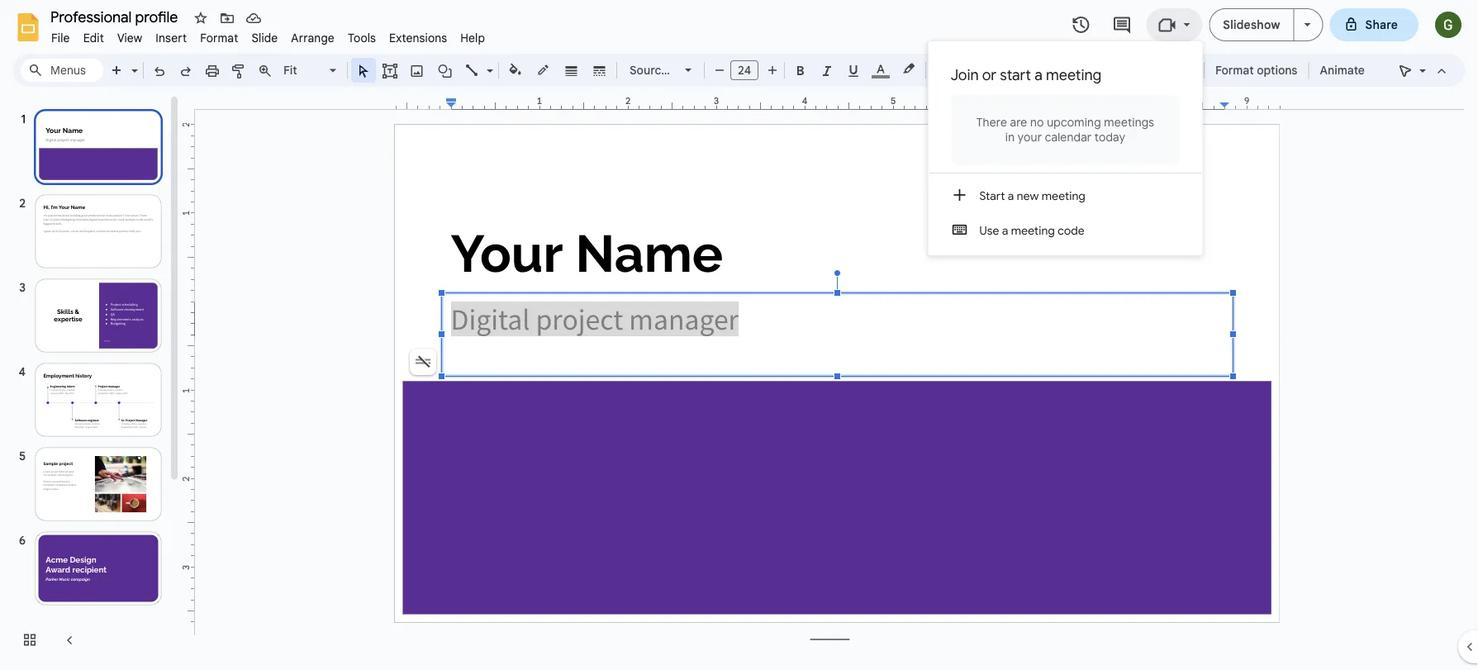 Task type: describe. For each thing, give the bounding box(es) containing it.
Rename text field
[[45, 7, 188, 26]]

new slide with layout image
[[127, 60, 138, 65]]

do not autofit image
[[412, 350, 435, 374]]

file
[[51, 31, 70, 45]]

source
[[630, 63, 668, 77]]

menu bar inside menu bar banner
[[45, 21, 492, 49]]

slideshow button
[[1209, 8, 1295, 41]]

border weight option
[[562, 59, 581, 82]]

highlight color image
[[900, 59, 918, 79]]

Zoom field
[[279, 59, 344, 83]]

Zoom text field
[[281, 59, 327, 82]]

Menus field
[[21, 59, 103, 82]]

format options
[[1216, 63, 1298, 77]]

border dash option
[[591, 59, 610, 82]]

format for format
[[200, 31, 238, 45]]

share button
[[1330, 8, 1419, 41]]

source sans pro
[[630, 63, 718, 77]]

extensions
[[389, 31, 447, 45]]

pro
[[700, 63, 718, 77]]

edit
[[83, 31, 104, 45]]

menu bar banner
[[0, 0, 1479, 670]]

edit menu item
[[77, 28, 111, 48]]

shape image
[[436, 59, 455, 82]]

left margin image
[[396, 97, 456, 109]]

options
[[1257, 63, 1298, 77]]

sans
[[671, 63, 697, 77]]

tools
[[348, 31, 376, 45]]

live pointer settings image
[[1416, 60, 1427, 65]]

arrange
[[291, 31, 335, 45]]

view
[[117, 31, 142, 45]]



Task type: locate. For each thing, give the bounding box(es) containing it.
view menu item
[[111, 28, 149, 48]]

0 vertical spatial format
[[200, 31, 238, 45]]

Star checkbox
[[189, 7, 212, 30]]

extensions menu item
[[383, 28, 454, 48]]

0 horizontal spatial format
[[200, 31, 238, 45]]

tools menu item
[[341, 28, 383, 48]]

format menu item
[[194, 28, 245, 48]]

Font size field
[[731, 60, 765, 84]]

navigation
[[0, 93, 182, 670]]

1 vertical spatial format
[[1216, 63, 1254, 77]]

main toolbar
[[102, 0, 1373, 641]]

arrange menu item
[[285, 28, 341, 48]]

slideshow
[[1223, 17, 1281, 32]]

format down star option
[[200, 31, 238, 45]]

format up right margin image
[[1216, 63, 1254, 77]]

border color: transparent image
[[534, 59, 553, 80]]

presentation options image
[[1305, 23, 1311, 26]]

right margin image
[[1221, 97, 1280, 109]]

menu bar containing file
[[45, 21, 492, 49]]

font list. source sans pro selected. option
[[630, 59, 718, 82]]

help menu item
[[454, 28, 492, 48]]

2
[[181, 122, 192, 128]]

application containing slideshow
[[0, 0, 1479, 670]]

animate button
[[1313, 58, 1373, 83]]

format
[[200, 31, 238, 45], [1216, 63, 1254, 77]]

help
[[461, 31, 485, 45]]

file menu item
[[45, 28, 77, 48]]

slide
[[252, 31, 278, 45]]

share
[[1366, 17, 1398, 32]]

slide menu item
[[245, 28, 285, 48]]

option
[[410, 349, 436, 375]]

mode and view toolbar
[[1393, 54, 1455, 87]]

text color image
[[872, 59, 890, 79]]

format for format options
[[1216, 63, 1254, 77]]

fill color: transparent image
[[506, 59, 525, 80]]

Font size text field
[[731, 60, 758, 80]]

menu bar
[[45, 21, 492, 49]]

format inside menu item
[[200, 31, 238, 45]]

format options button
[[1208, 58, 1305, 83]]

animate
[[1320, 63, 1365, 77]]

1 horizontal spatial format
[[1216, 63, 1254, 77]]

application
[[0, 0, 1479, 670]]

insert image image
[[408, 59, 427, 82]]

format inside button
[[1216, 63, 1254, 77]]

insert menu item
[[149, 28, 194, 48]]

insert
[[156, 31, 187, 45]]



Task type: vqa. For each thing, say whether or not it's contained in the screenshot.
Today
no



